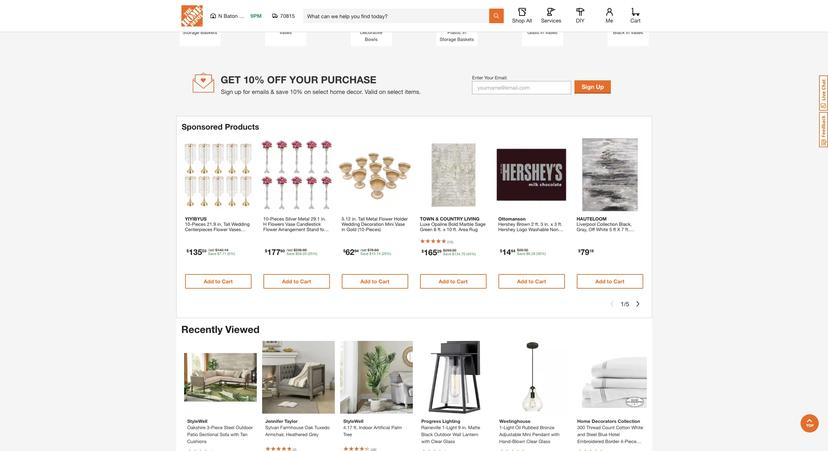 Task type: describe. For each thing, give the bounding box(es) containing it.
6 add from the left
[[596, 278, 606, 284]]

$ 135 03 /set $ 142 . 14 save $ 7 . 11 ( 5 %)
[[187, 247, 235, 257]]

( 15 )
[[448, 240, 454, 244]]

1 horizontal spatial 10%
[[290, 88, 303, 95]]

count
[[603, 425, 615, 431]]

stylewell oakshire 3-piece steel outdoor patio sectional sofa with tan cushions
[[187, 419, 253, 444]]

oil
[[516, 425, 521, 431]]

sylvan farmhouse oak tuxedo armchair, heathered grey image
[[262, 341, 335, 414]]

save for 135
[[208, 251, 216, 256]]

. right 59
[[302, 248, 303, 252]]

black inside black in vases link
[[614, 29, 625, 35]]

( inside the $ 14 64 $ 20 . 92 save $ 6 . 28 ( 30 %)
[[537, 251, 538, 256]]

What can we help you find today? search field
[[308, 9, 489, 23]]

ft. inside hauteloom liverpool collection black, gray, off white 5 ft x 7 ft. modern abstract contemporary living room area rug
[[626, 227, 630, 232]]

ft. right 8
[[438, 227, 442, 232]]

68
[[375, 248, 379, 252]]

products
[[225, 122, 259, 131]]

palm
[[392, 425, 402, 431]]

yiyibyus
[[185, 216, 207, 222]]

cushions
[[187, 439, 207, 444]]

. down crystal
[[224, 248, 225, 252]]

tall inside "5.12 in. tall metal flower holder wedding decoration mini vase in gold (10-pieces)"
[[358, 216, 365, 222]]

hand-
[[500, 439, 513, 444]]

in inside "5.12 in. tall metal flower holder wedding decoration mini vase in gold (10-pieces)"
[[342, 227, 346, 232]]

brown
[[517, 221, 531, 227]]

vase inside 10-pieces silver metal 29.1 in. h flowers vase candlestick flower arrangement stand for wedding party
[[286, 221, 296, 227]]

add for 14
[[518, 278, 528, 284]]

300 thread count cotton white and steel blue hotel embroidered border 4-piece queen sheet set image
[[575, 341, 647, 414]]

4 to from the left
[[451, 278, 456, 284]]

1 horizontal spatial 14
[[503, 247, 512, 257]]

%) for 135
[[231, 251, 235, 256]]

45
[[468, 252, 472, 256]]

modern
[[577, 232, 593, 237]]

vases image
[[269, 0, 303, 27]]

in for glass
[[541, 29, 545, 35]]

home
[[578, 419, 591, 424]]

save
[[276, 88, 289, 95]]

marble
[[460, 221, 474, 227]]

10- inside 10-pieces silver metal 29.1 in. h flowers vase candlestick flower arrangement stand for wedding party
[[264, 216, 271, 222]]

94
[[355, 248, 359, 253]]

gold inside "5.12 in. tall metal flower holder wedding decoration mini vase in gold (10-pieces)"
[[347, 227, 357, 232]]

metal for 62
[[366, 216, 378, 222]]

rug inside 'ottomanson hershey brown 2 ft. 3 in. x 3 ft. hershey logo washable non- slip entryway mat man cave decor bedroom area rug'
[[544, 237, 552, 243]]

recently
[[182, 324, 223, 335]]

tan
[[241, 432, 248, 438]]

2 select from the left
[[388, 88, 404, 95]]

decoration inside "5.12 in. tall metal flower holder wedding decoration mini vase in gold (10-pieces)"
[[362, 221, 384, 227]]

glass inside westinghouse 1-light oil rubbed bronze adjustable mini pendant with hand-blown clear glass
[[539, 439, 551, 444]]

steel inside home decorators collection 300 thread count cotton white and steel blue hotel embroidered border 4-piece queen sheet set
[[587, 432, 598, 438]]

4-
[[621, 439, 626, 444]]

( inside $ 135 03 /set $ 142 . 14 save $ 7 . 11 ( 5 %)
[[228, 251, 229, 256]]

home
[[330, 88, 345, 95]]

home decorators collection 300 thread count cotton white and steel blue hotel embroidered border 4-piece queen sheet set
[[578, 419, 644, 451]]

4 add to cart button from the left
[[420, 274, 487, 289]]

storage inside storage baskets link
[[183, 29, 199, 35]]

decorative bowls link
[[354, 0, 389, 43]]

in for black
[[627, 29, 630, 35]]

baton
[[224, 13, 238, 19]]

1 on from the left
[[305, 88, 311, 95]]

your
[[485, 75, 494, 80]]

%) for 62
[[387, 251, 392, 256]]

to for 62
[[372, 278, 377, 284]]

10-pieces silver metal 29.1 in. h flowers vase candlestick flower arrangement stand for wedding party image
[[260, 138, 333, 211]]

1 3 from the left
[[541, 221, 544, 227]]

storage baskets
[[183, 29, 217, 35]]

flower inside 10-pieces silver metal 29.1 in. h flowers vase candlestick flower arrangement stand for wedding party
[[264, 227, 277, 232]]

)
[[453, 240, 454, 244]]

flower down centerpieces
[[185, 237, 199, 243]]

wedding for yiyibyus 10-pieces 21.9 in. tall wedding centerpieces flower vases gold metal crystal decoration flower stand
[[232, 221, 250, 227]]

add to cart for 62
[[361, 278, 390, 284]]

ft. right 'washable'
[[559, 221, 563, 227]]

the home depot logo image
[[182, 5, 203, 26]]

luxe opaline bold marble sage green 8 ft. x 10 ft. area rug image
[[417, 138, 490, 211]]

black in vases
[[614, 29, 644, 35]]

add to cart for 14
[[518, 278, 547, 284]]

plastic
[[448, 29, 462, 35]]

64
[[512, 248, 516, 253]]

rubbed
[[523, 425, 539, 431]]

bold
[[449, 221, 459, 227]]

$ inside $ 79 18
[[579, 248, 581, 253]]

20 inside the $ 14 64 $ 20 . 92 save $ 6 . 28 ( 30 %)
[[520, 248, 524, 252]]

liverpool
[[577, 221, 596, 227]]

6
[[529, 251, 531, 256]]

79
[[581, 247, 590, 257]]

piece inside stylewell oakshire 3-piece steel outdoor patio sectional sofa with tan cushions
[[211, 425, 223, 431]]

to for 135
[[215, 278, 221, 284]]

decorative bowls image
[[354, 0, 389, 27]]

centerpieces
[[185, 227, 213, 232]]

10
[[447, 227, 452, 232]]

flower inside "5.12 in. tall metal flower holder wedding decoration mini vase in gold (10-pieces)"
[[379, 216, 393, 222]]

5.12 in. tall metal flower holder wedding decoration mini vase in gold (10-pieces) image
[[339, 138, 412, 211]]

oakshire
[[187, 425, 206, 431]]

mini inside westinghouse 1-light oil rubbed bronze adjustable mini pendant with hand-blown clear glass
[[523, 432, 532, 438]]

tree
[[344, 432, 352, 438]]

cotton
[[617, 425, 631, 431]]

steel inside stylewell oakshire 3-piece steel outdoor patio sectional sofa with tan cushions
[[224, 425, 235, 431]]

20 inside the $ 177 60 /set $ 236 . 80 save $ 59 . 20 ( 25 %)
[[303, 251, 307, 256]]

11
[[223, 251, 227, 256]]

0 vertical spatial 15
[[449, 240, 453, 244]]

ft. right 2
[[536, 221, 540, 227]]

ottomanson
[[499, 216, 526, 222]]

rug inside the town & country living luxe opaline bold marble sage green 8 ft. x 10 ft. area rug
[[470, 227, 478, 232]]

baskets inside plastic in storage baskets
[[458, 36, 474, 42]]

raineville 1-light 9 in. matte black outdoor wall lantern with clear glass image
[[418, 341, 491, 414]]

4 add to cart from the left
[[439, 278, 468, 284]]

slip
[[499, 232, 507, 237]]

glass in vases image
[[526, 0, 560, 27]]

6 add to cart button from the left
[[577, 274, 644, 289]]

artificial
[[374, 425, 391, 431]]

embroidered
[[578, 439, 605, 444]]

to for 14
[[529, 278, 534, 284]]

cave
[[548, 232, 559, 237]]

gold inside yiyibyus 10-pieces 21.9 in. tall wedding centerpieces flower vases gold metal crystal decoration flower stand
[[185, 232, 195, 237]]

sofa
[[220, 432, 229, 438]]

gray,
[[577, 227, 588, 232]]

viewed
[[226, 324, 260, 335]]

up
[[597, 83, 605, 90]]

wedding inside 10-pieces silver metal 29.1 in. h flowers vase candlestick flower arrangement stand for wedding party
[[264, 232, 282, 237]]

. left 6
[[524, 248, 525, 252]]

taylor
[[285, 419, 298, 424]]

area inside 'ottomanson hershey brown 2 ft. 3 in. x 3 ft. hershey logo washable non- slip entryway mat man cave decor bedroom area rug'
[[533, 237, 542, 243]]

5 inside hauteloom liverpool collection black, gray, off white 5 ft x 7 ft. modern abstract contemporary living room area rug
[[610, 227, 613, 232]]

vases link
[[269, 0, 303, 36]]

14 inside $ 135 03 /set $ 142 . 14 save $ 7 . 11 ( 5 %)
[[225, 248, 229, 252]]

glass down the all
[[528, 29, 540, 35]]

clear inside progress lighting raineville 1-light 9 in. matte black outdoor wall lantern with clear glass
[[432, 439, 443, 444]]

border
[[606, 439, 620, 444]]

10-pieces 21.9 in. tall wedding centerpieces flower vases gold metal crystal decoration flower stand image
[[182, 138, 255, 211]]

vases down cart link
[[632, 29, 644, 35]]

stand inside 10-pieces silver metal 29.1 in. h flowers vase candlestick flower arrangement stand for wedding party
[[307, 227, 319, 232]]

62
[[346, 247, 355, 257]]

room
[[591, 237, 603, 243]]

shop all button
[[512, 8, 533, 24]]

feedback link image
[[820, 112, 829, 148]]

add to cart for 135
[[204, 278, 233, 284]]

sponsored
[[182, 122, 223, 131]]

60
[[281, 248, 285, 253]]

$ 177 60 /set $ 236 . 80 save $ 59 . 20 ( 25 %)
[[265, 247, 318, 257]]

save for 62
[[361, 251, 369, 256]]

pieces inside 10-pieces silver metal 29.1 in. h flowers vase candlestick flower arrangement stand for wedding party
[[271, 216, 284, 222]]

recently viewed
[[182, 324, 260, 335]]

white inside home decorators collection 300 thread count cotton white and steel blue hotel embroidered border 4-piece queen sheet set
[[632, 425, 644, 431]]

$ 62 94 /set $ 78 . 68 save $ 15 . 74 ( 20 %)
[[344, 247, 392, 257]]

flower up 142
[[214, 227, 228, 232]]

ft. right 10
[[454, 227, 458, 232]]

decor.
[[347, 88, 363, 95]]

1- inside progress lighting raineville 1-light 9 in. matte black outdoor wall lantern with clear glass
[[443, 425, 447, 431]]

1 hershey from the top
[[499, 221, 516, 227]]

jennifer
[[266, 419, 283, 424]]

living
[[465, 216, 480, 222]]

entryway
[[508, 232, 527, 237]]

/set for 177
[[287, 248, 293, 252]]

stylewell for oakshire
[[187, 419, 208, 424]]

5 inside $ 135 03 /set $ 142 . 14 save $ 7 . 11 ( 5 %)
[[229, 251, 231, 256]]

progress
[[422, 419, 442, 424]]

patio
[[187, 432, 198, 438]]

in for plastic
[[463, 29, 467, 35]]

add for 135
[[204, 278, 214, 284]]

holder
[[394, 216, 408, 222]]

in. inside 'ottomanson hershey brown 2 ft. 3 in. x 3 ft. hershey logo washable non- slip entryway mat man cave decor bedroom area rug'
[[545, 221, 550, 227]]

decorative bowls
[[361, 29, 383, 42]]

clear inside westinghouse 1-light oil rubbed bronze adjustable mini pendant with hand-blown clear glass
[[527, 439, 538, 444]]

decorative
[[361, 29, 383, 35]]

plastic in storage baskets
[[440, 29, 474, 42]]

6 add to cart from the left
[[596, 278, 625, 284]]

. left 80
[[302, 251, 303, 256]]

4 add from the left
[[439, 278, 449, 284]]

silver
[[286, 216, 297, 222]]

add for 177
[[282, 278, 292, 284]]

collection for cotton
[[618, 419, 641, 424]]

armchair,
[[266, 432, 285, 438]]

decoration inside yiyibyus 10-pieces 21.9 in. tall wedding centerpieces flower vases gold metal crystal decoration flower stand
[[225, 232, 248, 237]]

0 vertical spatial baskets
[[201, 29, 217, 35]]

black in vases link
[[611, 0, 646, 36]]

2 horizontal spatial 5
[[627, 300, 630, 308]]

177
[[267, 247, 281, 257]]

abstract
[[595, 232, 612, 237]]



Task type: vqa. For each thing, say whether or not it's contained in the screenshot.
basic
no



Task type: locate. For each thing, give the bounding box(es) containing it.
/set for 135
[[208, 248, 214, 252]]

washable
[[529, 227, 549, 232]]

storage down plastic
[[440, 36, 457, 42]]

. right 78
[[376, 251, 377, 256]]

stand
[[307, 227, 319, 232], [200, 237, 213, 243]]

9
[[459, 425, 461, 431]]

5 add from the left
[[518, 278, 528, 284]]

2 horizontal spatial /set
[[361, 248, 367, 252]]

( right 80
[[308, 251, 309, 256]]

15 up 299
[[449, 240, 453, 244]]

5 to from the left
[[529, 278, 534, 284]]

0 horizontal spatial area
[[459, 227, 468, 232]]

add to cart down 28 at the right of page
[[518, 278, 547, 284]]

. right the 92
[[531, 251, 532, 256]]

black down raineville at the right
[[422, 432, 433, 438]]

0 horizontal spatial sign
[[221, 88, 233, 95]]

to down 59
[[294, 278, 299, 284]]

( inside $ 165 29 $ 299 . 99 save $ 134 . 70 ( 45 %)
[[467, 252, 468, 256]]

2 add to cart from the left
[[282, 278, 311, 284]]

opaline
[[432, 221, 448, 227]]

0 horizontal spatial rug
[[470, 227, 478, 232]]

%) right 70 at the bottom of the page
[[472, 252, 476, 256]]

wedding left pieces)
[[342, 221, 360, 227]]

1 horizontal spatial wedding
[[264, 232, 282, 237]]

emails
[[252, 88, 269, 95]]

1 horizontal spatial rug
[[544, 237, 552, 243]]

. right "99"
[[461, 252, 462, 256]]

1 horizontal spatial 7
[[622, 227, 625, 232]]

1 vertical spatial 5
[[229, 251, 231, 256]]

add for 62
[[361, 278, 371, 284]]

gold
[[347, 227, 357, 232], [185, 232, 195, 237]]

2 horizontal spatial wedding
[[342, 221, 360, 227]]

collection up "abstract"
[[598, 221, 618, 227]]

1 vertical spatial collection
[[618, 419, 641, 424]]

5 right the 1
[[627, 300, 630, 308]]

0 horizontal spatial stand
[[200, 237, 213, 243]]

1 horizontal spatial for
[[320, 227, 326, 232]]

300
[[578, 425, 586, 431]]

off
[[267, 74, 287, 86]]

flower left party
[[264, 227, 277, 232]]

mini inside "5.12 in. tall metal flower holder wedding decoration mini vase in gold (10-pieces)"
[[386, 221, 394, 227]]

0 horizontal spatial with
[[231, 432, 239, 438]]

5 left ft
[[610, 227, 613, 232]]

sign inside button
[[582, 83, 595, 90]]

white right the cotton at right bottom
[[632, 425, 644, 431]]

( right "11"
[[228, 251, 229, 256]]

queen
[[578, 446, 592, 451]]

in. inside 10-pieces silver metal 29.1 in. h flowers vase candlestick flower arrangement stand for wedding party
[[321, 216, 326, 222]]

mini left holder
[[386, 221, 394, 227]]

wedding left h on the left of the page
[[232, 221, 250, 227]]

0 horizontal spatial for
[[243, 88, 250, 95]]

get 10% off your purchase sign up for emails & save 10% on select home decor. valid on select items.
[[221, 74, 421, 95]]

%) inside $ 62 94 /set $ 78 . 68 save $ 15 . 74 ( 20 %)
[[387, 251, 392, 256]]

1 horizontal spatial x
[[551, 221, 554, 227]]

vases right crystal
[[229, 227, 241, 232]]

cart up black in vases
[[631, 17, 641, 23]]

0 horizontal spatial 3
[[541, 221, 544, 227]]

5.12
[[342, 216, 351, 222]]

flower left holder
[[379, 216, 393, 222]]

0 horizontal spatial 14
[[225, 248, 229, 252]]

3 add to cart button from the left
[[342, 274, 409, 289]]

0 horizontal spatial select
[[313, 88, 329, 95]]

3 add from the left
[[361, 278, 371, 284]]

/set right 94 on the left bottom of page
[[361, 248, 367, 252]]

pieces inside yiyibyus 10-pieces 21.9 in. tall wedding centerpieces flower vases gold metal crystal decoration flower stand
[[192, 221, 206, 227]]

1 horizontal spatial piece
[[626, 439, 637, 444]]

black,
[[620, 221, 633, 227]]

/set inside $ 62 94 /set $ 78 . 68 save $ 15 . 74 ( 20 %)
[[361, 248, 367, 252]]

10-
[[264, 216, 271, 222], [185, 221, 192, 227]]

black inside progress lighting raineville 1-light 9 in. matte black outdoor wall lantern with clear glass
[[422, 432, 433, 438]]

7 for liverpool
[[622, 227, 625, 232]]

0 horizontal spatial 15
[[372, 251, 376, 256]]

1-light oil rubbed bronze adjustable mini pendant with hand-blown clear glass image
[[497, 341, 569, 414]]

cart for liverpool collection black, gray, off white 5 ft x 7 ft. modern abstract contemporary living room area rug image
[[614, 278, 625, 284]]

10% down your
[[290, 88, 303, 95]]

0 horizontal spatial white
[[597, 227, 609, 232]]

0 vertical spatial mini
[[386, 221, 394, 227]]

1 vertical spatial decoration
[[225, 232, 248, 237]]

1 horizontal spatial metal
[[298, 216, 310, 222]]

add to cart button for 135
[[185, 274, 252, 289]]

2 vertical spatial 5
[[627, 300, 630, 308]]

1 vertical spatial storage
[[440, 36, 457, 42]]

0 horizontal spatial 20
[[303, 251, 307, 256]]

1 vertical spatial black
[[422, 432, 433, 438]]

with down raineville at the right
[[422, 439, 430, 444]]

0 horizontal spatial pieces
[[192, 221, 206, 227]]

0 horizontal spatial stylewell
[[187, 419, 208, 424]]

diy button
[[570, 8, 592, 24]]

0 horizontal spatial vase
[[286, 221, 296, 227]]

7 inside hauteloom liverpool collection black, gray, off white 5 ft x 7 ft. modern abstract contemporary living room area rug
[[622, 227, 625, 232]]

storage inside plastic in storage baskets
[[440, 36, 457, 42]]

collection for white
[[598, 221, 618, 227]]

clear down raineville at the right
[[432, 439, 443, 444]]

metal down 21.9
[[196, 232, 208, 237]]

save for 177
[[287, 251, 295, 256]]

3 add to cart from the left
[[361, 278, 390, 284]]

5.12 in. tall metal flower holder wedding decoration mini vase in gold (10-pieces) link
[[342, 216, 409, 232]]

2 horizontal spatial area
[[604, 237, 614, 243]]

cart up the 1
[[614, 278, 625, 284]]

2 add from the left
[[282, 278, 292, 284]]

1 horizontal spatial steel
[[587, 432, 598, 438]]

light inside westinghouse 1-light oil rubbed bronze adjustable mini pendant with hand-blown clear glass
[[504, 425, 515, 431]]

70
[[462, 252, 466, 256]]

in. inside "5.12 in. tall metal flower holder wedding decoration mini vase in gold (10-pieces)"
[[352, 216, 357, 222]]

/set inside the $ 177 60 /set $ 236 . 80 save $ 59 . 20 ( 25 %)
[[287, 248, 293, 252]]

0 horizontal spatial decoration
[[225, 232, 248, 237]]

tall inside yiyibyus 10-pieces 21.9 in. tall wedding centerpieces flower vases gold metal crystal decoration flower stand
[[224, 221, 230, 227]]

town & country
[[420, 216, 463, 222]]

metal up pieces)
[[366, 216, 378, 222]]

/set for 62
[[361, 248, 367, 252]]

(
[[448, 240, 449, 244], [228, 251, 229, 256], [308, 251, 309, 256], [382, 251, 383, 256], [537, 251, 538, 256], [467, 252, 468, 256]]

with inside westinghouse 1-light oil rubbed bronze adjustable mini pendant with hand-blown clear glass
[[552, 432, 560, 438]]

20
[[520, 248, 524, 252], [303, 251, 307, 256], [383, 251, 387, 256]]

x inside 'ottomanson hershey brown 2 ft. 3 in. x 3 ft. hershey logo washable non- slip entryway mat man cave decor bedroom area rug'
[[551, 221, 554, 227]]

select left items.
[[388, 88, 404, 95]]

to up this is the first slide image
[[608, 278, 613, 284]]

pieces right h on the left of the page
[[271, 216, 284, 222]]

hotel
[[609, 432, 620, 438]]

plastic in storage baskets image
[[440, 0, 475, 27]]

ottomanson hershey brown 2 ft. 3 in. x 3 ft. hershey logo washable non- slip entryway mat man cave decor bedroom area rug
[[499, 216, 563, 243]]

0 horizontal spatial 5
[[229, 251, 231, 256]]

rug down non-
[[544, 237, 552, 243]]

2 clear from the left
[[527, 439, 538, 444]]

decorators
[[592, 419, 617, 424]]

bronze
[[540, 425, 555, 431]]

4.17
[[344, 425, 353, 431]]

2 horizontal spatial 20
[[520, 248, 524, 252]]

1 vertical spatial outdoor
[[435, 432, 452, 438]]

sign up
[[582, 83, 605, 90]]

.
[[224, 248, 225, 252], [302, 248, 303, 252], [374, 248, 375, 252], [524, 248, 525, 252], [452, 248, 453, 252], [222, 251, 223, 256], [302, 251, 303, 256], [376, 251, 377, 256], [531, 251, 532, 256], [461, 252, 462, 256]]

78
[[370, 248, 374, 252]]

9pm
[[251, 13, 262, 19]]

stylewell for 4.17
[[344, 419, 364, 424]]

. left 74
[[374, 248, 375, 252]]

x inside the town & country living luxe opaline bold marble sage green 8 ft. x 10 ft. area rug
[[444, 227, 446, 232]]

1 horizontal spatial clear
[[527, 439, 538, 444]]

black in vases image
[[611, 0, 646, 27]]

with for outdoor
[[231, 432, 239, 438]]

1 horizontal spatial pieces
[[271, 216, 284, 222]]

oakshire 3-piece steel outdoor patio sectional sofa with tan cushions image
[[184, 341, 257, 414]]

1 /set from the left
[[208, 248, 214, 252]]

0 horizontal spatial on
[[305, 88, 311, 95]]

1 horizontal spatial 1-
[[500, 425, 504, 431]]

( right 70 at the bottom of the page
[[467, 252, 468, 256]]

save left "99"
[[444, 252, 452, 256]]

. left 134
[[452, 248, 453, 252]]

vases down 70815 button
[[280, 29, 292, 35]]

progress lighting raineville 1-light 9 in. matte black outdoor wall lantern with clear glass
[[422, 419, 481, 444]]

2 add to cart button from the left
[[264, 274, 330, 289]]

2 to from the left
[[294, 278, 299, 284]]

%) right "11"
[[231, 251, 235, 256]]

1 horizontal spatial stand
[[307, 227, 319, 232]]

wedding down flowers
[[264, 232, 282, 237]]

1 horizontal spatial black
[[614, 29, 625, 35]]

vase up party
[[286, 221, 296, 227]]

x up cave
[[551, 221, 554, 227]]

save inside the $ 177 60 /set $ 236 . 80 save $ 59 . 20 ( 25 %)
[[287, 251, 295, 256]]

1 select from the left
[[313, 88, 329, 95]]

flowers
[[268, 221, 284, 227]]

n baton rouge
[[219, 13, 255, 19]]

in. inside yiyibyus 10-pieces 21.9 in. tall wedding centerpieces flower vases gold metal crystal decoration flower stand
[[218, 221, 222, 227]]

7 left "11"
[[219, 251, 222, 256]]

on right valid
[[379, 88, 386, 95]]

save inside the $ 14 64 $ 20 . 92 save $ 6 . 28 ( 30 %)
[[518, 251, 526, 256]]

20 right 74
[[383, 251, 387, 256]]

cart for 10-pieces silver metal 29.1 in. h flowers vase candlestick flower arrangement stand for wedding party image
[[300, 278, 311, 284]]

gold left "(10-"
[[347, 227, 357, 232]]

stylewell up oakshire
[[187, 419, 208, 424]]

vase inside "5.12 in. tall metal flower holder wedding decoration mini vase in gold (10-pieces)"
[[395, 221, 405, 227]]

for inside get 10% off your purchase sign up for emails & save 10% on select home decor. valid on select items.
[[243, 88, 250, 95]]

stand inside yiyibyus 10-pieces 21.9 in. tall wedding centerpieces flower vases gold metal crystal decoration flower stand
[[200, 237, 213, 243]]

%) for 177
[[313, 251, 318, 256]]

/
[[625, 300, 627, 308]]

rug inside hauteloom liverpool collection black, gray, off white 5 ft x 7 ft. modern abstract contemporary living room area rug
[[615, 237, 624, 243]]

in. right 29.1
[[321, 216, 326, 222]]

%)
[[231, 251, 235, 256], [313, 251, 318, 256], [387, 251, 392, 256], [542, 251, 546, 256], [472, 252, 476, 256]]

add to cart button
[[185, 274, 252, 289], [264, 274, 330, 289], [342, 274, 409, 289], [420, 274, 487, 289], [499, 274, 565, 289], [577, 274, 644, 289]]

add to cart for 177
[[282, 278, 311, 284]]

0 vertical spatial 10%
[[244, 74, 265, 86]]

logo
[[517, 227, 528, 232]]

1 horizontal spatial gold
[[347, 227, 357, 232]]

hershey up decor
[[499, 227, 516, 232]]

0 horizontal spatial steel
[[224, 425, 235, 431]]

collection up the cotton at right bottom
[[618, 419, 641, 424]]

non-
[[551, 227, 561, 232]]

add to cart button for 14
[[499, 274, 565, 289]]

westinghouse 1-light oil rubbed bronze adjustable mini pendant with hand-blown clear glass
[[500, 419, 560, 444]]

2 light from the left
[[504, 425, 515, 431]]

15 inside $ 62 94 /set $ 78 . 68 save $ 15 . 74 ( 20 %)
[[372, 251, 376, 256]]

1 horizontal spatial storage
[[440, 36, 457, 42]]

1 1- from the left
[[443, 425, 447, 431]]

cart down the 25 at the left
[[300, 278, 311, 284]]

ft. inside stylewell 4.17 ft. indoor artificial palm tree
[[354, 425, 358, 431]]

hershey brown 2 ft. 3 in. x 3 ft. hershey logo washable non-slip entryway mat man cave decor bedroom area rug image
[[496, 138, 569, 211]]

collection inside hauteloom liverpool collection black, gray, off white 5 ft x 7 ft. modern abstract contemporary living room area rug
[[598, 221, 618, 227]]

outdoor up the tan
[[236, 425, 253, 431]]

sign inside get 10% off your purchase sign up for emails & save 10% on select home decor. valid on select items.
[[221, 88, 233, 95]]

165
[[424, 248, 438, 257]]

1 horizontal spatial vase
[[395, 221, 405, 227]]

rug down living
[[470, 227, 478, 232]]

0 horizontal spatial /set
[[208, 248, 214, 252]]

baskets down 'storage baskets' image
[[201, 29, 217, 35]]

1 vertical spatial steel
[[587, 432, 598, 438]]

select left home
[[313, 88, 329, 95]]

1 vertical spatial piece
[[626, 439, 637, 444]]

0 vertical spatial for
[[243, 88, 250, 95]]

1 horizontal spatial tall
[[358, 216, 365, 222]]

metal inside 10-pieces silver metal 29.1 in. h flowers vase candlestick flower arrangement stand for wedding party
[[298, 216, 310, 222]]

%) inside the $ 14 64 $ 20 . 92 save $ 6 . 28 ( 30 %)
[[542, 251, 546, 256]]

metal inside "5.12 in. tall metal flower holder wedding decoration mini vase in gold (10-pieces)"
[[366, 216, 378, 222]]

outdoor
[[236, 425, 253, 431], [435, 432, 452, 438]]

stylewell inside stylewell oakshire 3-piece steel outdoor patio sectional sofa with tan cushions
[[187, 419, 208, 424]]

next slide image
[[636, 301, 641, 307]]

1 add to cart from the left
[[204, 278, 233, 284]]

for inside 10-pieces silver metal 29.1 in. h flowers vase candlestick flower arrangement stand for wedding party
[[320, 227, 326, 232]]

cart for 5.12 in. tall metal flower holder wedding decoration mini vase in gold (10-pieces) image
[[379, 278, 390, 284]]

1 add to cart button from the left
[[185, 274, 252, 289]]

glass inside progress lighting raineville 1-light 9 in. matte black outdoor wall lantern with clear glass
[[444, 439, 455, 444]]

15
[[449, 240, 453, 244], [372, 251, 376, 256]]

save inside $ 135 03 /set $ 142 . 14 save $ 7 . 11 ( 5 %)
[[208, 251, 216, 256]]

1 horizontal spatial 20
[[383, 251, 387, 256]]

decoration right crystal
[[225, 232, 248, 237]]

0 horizontal spatial piece
[[211, 425, 223, 431]]

7 right the x
[[622, 227, 625, 232]]

collection inside home decorators collection 300 thread count cotton white and steel blue hotel embroidered border 4-piece queen sheet set
[[618, 419, 641, 424]]

0 horizontal spatial wedding
[[232, 221, 250, 227]]

white inside hauteloom liverpool collection black, gray, off white 5 ft x 7 ft. modern abstract contemporary living room area rug
[[597, 227, 609, 232]]

metal inside yiyibyus 10-pieces 21.9 in. tall wedding centerpieces flower vases gold metal crystal decoration flower stand
[[196, 232, 208, 237]]

wedding inside yiyibyus 10-pieces 21.9 in. tall wedding centerpieces flower vases gold metal crystal decoration flower stand
[[232, 221, 250, 227]]

2 1- from the left
[[500, 425, 504, 431]]

for
[[243, 88, 250, 95], [320, 227, 326, 232]]

save
[[208, 251, 216, 256], [287, 251, 295, 256], [361, 251, 369, 256], [518, 251, 526, 256], [444, 252, 452, 256]]

. right 03
[[222, 251, 223, 256]]

in. inside progress lighting raineville 1-light 9 in. matte black outdoor wall lantern with clear glass
[[463, 425, 467, 431]]

wedding inside "5.12 in. tall metal flower holder wedding decoration mini vase in gold (10-pieces)"
[[342, 221, 360, 227]]

metal left 29.1
[[298, 216, 310, 222]]

0 horizontal spatial baskets
[[201, 29, 217, 35]]

me button
[[599, 8, 621, 24]]

tuxedo
[[315, 425, 330, 431]]

add to cart down 59
[[282, 278, 311, 284]]

/set inside $ 135 03 /set $ 142 . 14 save $ 7 . 11 ( 5 %)
[[208, 248, 214, 252]]

2 stylewell from the left
[[344, 419, 364, 424]]

light up adjustable in the right of the page
[[504, 425, 515, 431]]

1 stylewell from the left
[[187, 419, 208, 424]]

0 horizontal spatial 1-
[[443, 425, 447, 431]]

to down 6
[[529, 278, 534, 284]]

1- up adjustable in the right of the page
[[500, 425, 504, 431]]

clear down pendant
[[527, 439, 538, 444]]

10- inside yiyibyus 10-pieces 21.9 in. tall wedding centerpieces flower vases gold metal crystal decoration flower stand
[[185, 221, 192, 227]]

add to cart button for 177
[[264, 274, 330, 289]]

20 inside $ 62 94 /set $ 78 . 68 save $ 15 . 74 ( 20 %)
[[383, 251, 387, 256]]

/set right 03
[[208, 248, 214, 252]]

2 /set from the left
[[287, 248, 293, 252]]

sylvan
[[266, 425, 279, 431]]

gold down yiyibyus
[[185, 232, 195, 237]]

1-
[[443, 425, 447, 431], [500, 425, 504, 431]]

flower
[[379, 216, 393, 222], [214, 227, 228, 232], [264, 227, 277, 232], [185, 237, 199, 243]]

hershey up the slip
[[499, 221, 516, 227]]

pieces
[[271, 216, 284, 222], [192, 221, 206, 227]]

ft. right 4.17 at the left of the page
[[354, 425, 358, 431]]

in. left non-
[[545, 221, 550, 227]]

3 /set from the left
[[361, 248, 367, 252]]

0 horizontal spatial mini
[[386, 221, 394, 227]]

7 for 135
[[219, 251, 222, 256]]

0 vertical spatial 7
[[622, 227, 625, 232]]

storage baskets link
[[183, 0, 218, 36]]

80
[[303, 248, 307, 252]]

0 horizontal spatial 10%
[[244, 74, 265, 86]]

area inside the town & country living luxe opaline bold marble sage green 8 ft. x 10 ft. area rug
[[459, 227, 468, 232]]

with inside progress lighting raineville 1-light 9 in. matte black outdoor wall lantern with clear glass
[[422, 439, 430, 444]]

236
[[296, 248, 302, 252]]

1 vase from the left
[[286, 221, 296, 227]]

live chat image
[[820, 75, 829, 111]]

with down the bronze
[[552, 432, 560, 438]]

3
[[541, 221, 544, 227], [555, 221, 557, 227]]

vases down services
[[546, 29, 558, 35]]

up
[[235, 88, 242, 95]]

with inside stylewell oakshire 3-piece steel outdoor patio sectional sofa with tan cushions
[[231, 432, 239, 438]]

2 vase from the left
[[395, 221, 405, 227]]

%) right 74
[[387, 251, 392, 256]]

1 horizontal spatial sign
[[582, 83, 595, 90]]

to down $ 135 03 /set $ 142 . 14 save $ 7 . 11 ( 5 %)
[[215, 278, 221, 284]]

add to cart button down 59
[[264, 274, 330, 289]]

cart down 74
[[379, 278, 390, 284]]

1 horizontal spatial with
[[422, 439, 430, 444]]

in inside plastic in storage baskets
[[463, 29, 467, 35]]

stylewell inside stylewell 4.17 ft. indoor artificial palm tree
[[344, 419, 364, 424]]

blown
[[513, 439, 526, 444]]

1 horizontal spatial light
[[504, 425, 515, 431]]

1 horizontal spatial white
[[632, 425, 644, 431]]

7 inside $ 135 03 /set $ 142 . 14 save $ 7 . 11 ( 5 %)
[[219, 251, 222, 256]]

0 vertical spatial decoration
[[362, 221, 384, 227]]

cart for luxe opaline bold marble sage green 8 ft. x 10 ft. area rug image at the right top of the page
[[457, 278, 468, 284]]

0 horizontal spatial clear
[[432, 439, 443, 444]]

1 horizontal spatial baskets
[[458, 36, 474, 42]]

21.9
[[207, 221, 216, 227]]

x left 10
[[444, 227, 446, 232]]

hershey
[[499, 221, 516, 227], [499, 227, 516, 232]]

hauteloom
[[577, 216, 607, 222]]

to for 177
[[294, 278, 299, 284]]

1 light from the left
[[447, 425, 457, 431]]

add to cart
[[204, 278, 233, 284], [282, 278, 311, 284], [361, 278, 390, 284], [439, 278, 468, 284], [518, 278, 547, 284], [596, 278, 625, 284]]

candlestick
[[297, 221, 321, 227]]

wedding for 5.12 in. tall metal flower holder wedding decoration mini vase in gold (10-pieces)
[[342, 221, 360, 227]]

metal for 177
[[298, 216, 310, 222]]

clear
[[432, 439, 443, 444], [527, 439, 538, 444]]

save left 6
[[518, 251, 526, 256]]

save inside $ 62 94 /set $ 78 . 68 save $ 15 . 74 ( 20 %)
[[361, 251, 369, 256]]

man
[[538, 232, 547, 237]]

70815 button
[[273, 13, 295, 19]]

cart for 10-pieces 21.9 in. tall wedding centerpieces flower vases gold metal crystal decoration flower stand image
[[222, 278, 233, 284]]

1 horizontal spatial area
[[533, 237, 542, 243]]

storage down the home depot logo
[[183, 29, 199, 35]]

2 horizontal spatial rug
[[615, 237, 624, 243]]

0 horizontal spatial 10-
[[185, 221, 192, 227]]

%) inside $ 135 03 /set $ 142 . 14 save $ 7 . 11 ( 5 %)
[[231, 251, 235, 256]]

1- inside westinghouse 1-light oil rubbed bronze adjustable mini pendant with hand-blown clear glass
[[500, 425, 504, 431]]

area down ft
[[604, 237, 614, 243]]

0 horizontal spatial tall
[[224, 221, 230, 227]]

3 to from the left
[[372, 278, 377, 284]]

1 add from the left
[[204, 278, 214, 284]]

yourname@email.com text field
[[473, 81, 572, 94]]

steel
[[224, 425, 235, 431], [587, 432, 598, 438]]

services
[[542, 17, 562, 23]]

black down me
[[614, 29, 625, 35]]

1 horizontal spatial 15
[[449, 240, 453, 244]]

2 3 from the left
[[555, 221, 557, 227]]

off
[[589, 227, 596, 232]]

0 horizontal spatial storage
[[183, 29, 199, 35]]

storage baskets image
[[183, 0, 218, 27]]

arrangement
[[279, 227, 306, 232]]

pieces)
[[366, 227, 381, 232]]

purchase
[[321, 74, 377, 86]]

add to cart button down 74
[[342, 274, 409, 289]]

( inside the $ 177 60 /set $ 236 . 80 save $ 59 . 20 ( 25 %)
[[308, 251, 309, 256]]

light inside progress lighting raineville 1-light 9 in. matte black outdoor wall lantern with clear glass
[[447, 425, 457, 431]]

4.17 ft. indoor artificial palm tree image
[[340, 341, 413, 414]]

in right plastic
[[463, 29, 467, 35]]

pendant
[[533, 432, 550, 438]]

decoration
[[362, 221, 384, 227], [225, 232, 248, 237]]

valid
[[365, 88, 378, 95]]

white
[[597, 227, 609, 232], [632, 425, 644, 431]]

email:
[[495, 75, 508, 80]]

liverpool collection black, gray, off white 5 ft x 7 ft. modern abstract contemporary living room area rug image
[[574, 138, 647, 211]]

outdoor inside progress lighting raineville 1-light 9 in. matte black outdoor wall lantern with clear glass
[[435, 432, 452, 438]]

%) right 28 at the right of page
[[542, 251, 546, 256]]

1 vertical spatial 15
[[372, 251, 376, 256]]

in. right 9
[[463, 425, 467, 431]]

get
[[221, 74, 241, 86]]

2 on from the left
[[379, 88, 386, 95]]

0 vertical spatial piece
[[211, 425, 223, 431]]

ft.
[[536, 221, 540, 227], [559, 221, 563, 227], [438, 227, 442, 232], [454, 227, 458, 232], [626, 227, 630, 232], [354, 425, 358, 431]]

5 add to cart button from the left
[[499, 274, 565, 289]]

vase left luxe
[[395, 221, 405, 227]]

cart for the hershey brown 2 ft. 3 in. x 3 ft. hershey logo washable non-slip entryway mat man cave decor bedroom area rug
[[536, 278, 547, 284]]

( left )
[[448, 240, 449, 244]]

services button
[[541, 8, 562, 24]]

save left 78
[[361, 251, 369, 256]]

all
[[527, 17, 533, 23]]

stand up 03
[[200, 237, 213, 243]]

1 horizontal spatial on
[[379, 88, 386, 95]]

0 horizontal spatial gold
[[185, 232, 195, 237]]

outdoor inside stylewell oakshire 3-piece steel outdoor patio sectional sofa with tan cushions
[[236, 425, 253, 431]]

glass down wall
[[444, 439, 455, 444]]

with for bronze
[[552, 432, 560, 438]]

vases inside yiyibyus 10-pieces 21.9 in. tall wedding centerpieces flower vases gold metal crystal decoration flower stand
[[229, 227, 241, 232]]

1 horizontal spatial outdoor
[[435, 432, 452, 438]]

living
[[577, 237, 589, 243]]

0 vertical spatial 5
[[610, 227, 613, 232]]

to down 134
[[451, 278, 456, 284]]

0 vertical spatial collection
[[598, 221, 618, 227]]

10-pieces silver metal 29.1 in. h flowers vase candlestick flower arrangement stand for wedding party link
[[264, 216, 330, 237]]

0 vertical spatial storage
[[183, 29, 199, 35]]

1 clear from the left
[[432, 439, 443, 444]]

0 vertical spatial white
[[597, 227, 609, 232]]

hauteloom liverpool collection black, gray, off white 5 ft x 7 ft. modern abstract contemporary living room area rug
[[577, 216, 643, 243]]

on down your
[[305, 88, 311, 95]]

1 horizontal spatial /set
[[287, 248, 293, 252]]

save inside $ 165 29 $ 299 . 99 save $ 134 . 70 ( 45 %)
[[444, 252, 452, 256]]

%) inside the $ 177 60 /set $ 236 . 80 save $ 59 . 20 ( 25 %)
[[313, 251, 318, 256]]

10% up emails
[[244, 74, 265, 86]]

( inside $ 62 94 /set $ 78 . 68 save $ 15 . 74 ( 20 %)
[[382, 251, 383, 256]]

2 horizontal spatial metal
[[366, 216, 378, 222]]

area inside hauteloom liverpool collection black, gray, off white 5 ft x 7 ft. modern abstract contemporary living room area rug
[[604, 237, 614, 243]]

5 add to cart from the left
[[518, 278, 547, 284]]

1 vertical spatial 10%
[[290, 88, 303, 95]]

piece inside home decorators collection 300 thread count cotton white and steel blue hotel embroidered border 4-piece queen sheet set
[[626, 439, 637, 444]]

1 to from the left
[[215, 278, 221, 284]]

0 horizontal spatial outdoor
[[236, 425, 253, 431]]

6 to from the left
[[608, 278, 613, 284]]

%) inside $ 165 29 $ 299 . 99 save $ 134 . 70 ( 45 %)
[[472, 252, 476, 256]]

jennifer taylor sylvan farmhouse oak tuxedo armchair, heathered grey
[[266, 419, 330, 438]]

0 horizontal spatial x
[[444, 227, 446, 232]]

0 vertical spatial steel
[[224, 425, 235, 431]]

2 hershey from the top
[[499, 227, 516, 232]]

x
[[618, 227, 621, 232]]

1 horizontal spatial stylewell
[[344, 419, 364, 424]]

0 horizontal spatial black
[[422, 432, 433, 438]]

add to cart button for 62
[[342, 274, 409, 289]]

shop
[[513, 17, 525, 23]]

with left the tan
[[231, 432, 239, 438]]

1 vertical spatial stand
[[200, 237, 213, 243]]

1 vertical spatial white
[[632, 425, 644, 431]]

0 horizontal spatial metal
[[196, 232, 208, 237]]

1 horizontal spatial mini
[[523, 432, 532, 438]]

light down lighting
[[447, 425, 457, 431]]

this is the first slide image
[[610, 301, 615, 307]]

mini down rubbed at the bottom
[[523, 432, 532, 438]]



